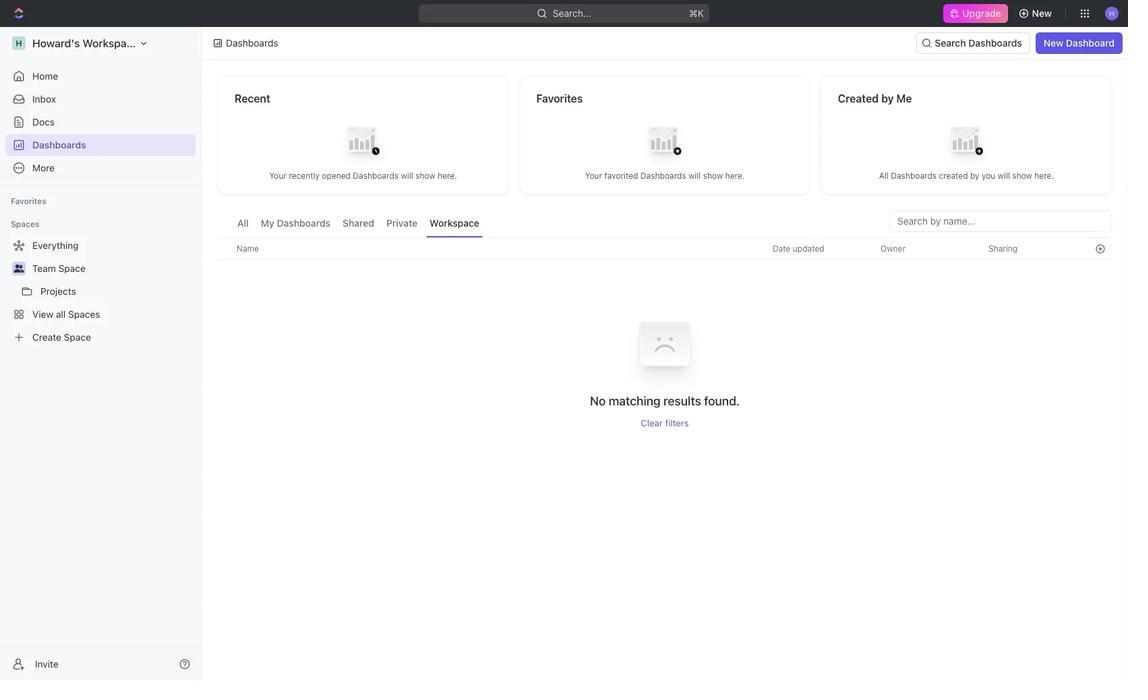 Task type: describe. For each thing, give the bounding box(es) containing it.
howard's
[[32, 37, 80, 50]]

space for team space
[[58, 263, 86, 274]]

all
[[56, 309, 66, 320]]

no recent dashboards image
[[336, 116, 390, 170]]

favorites inside button
[[11, 196, 46, 206]]

clear filters button
[[641, 417, 689, 428]]

private
[[387, 218, 418, 229]]

dashboards inside button
[[969, 37, 1023, 49]]

team space
[[32, 263, 86, 274]]

0 vertical spatial by
[[882, 92, 894, 105]]

dashboards left created
[[891, 171, 937, 180]]

updated
[[793, 244, 825, 253]]

no matching results found. row
[[218, 304, 1113, 428]]

new dashboard button
[[1036, 32, 1123, 54]]

no favorited dashboards image
[[638, 116, 692, 170]]

favorited
[[605, 171, 639, 180]]

new for new
[[1033, 8, 1053, 19]]

new dashboard
[[1044, 37, 1115, 49]]

no created by me dashboards image
[[940, 116, 994, 170]]

upgrade link
[[944, 4, 1008, 23]]

your for recent
[[270, 171, 287, 180]]

home
[[32, 71, 58, 82]]

new for new dashboard
[[1044, 37, 1064, 49]]

everything
[[32, 240, 79, 251]]

tab list containing all
[[234, 211, 483, 238]]

search
[[935, 37, 967, 49]]

dashboards up recent
[[226, 37, 278, 49]]

1 show from the left
[[416, 171, 436, 180]]

sharing
[[989, 244, 1018, 253]]

inbox
[[32, 93, 56, 105]]

you
[[982, 171, 996, 180]]

recent
[[235, 92, 271, 105]]

private button
[[383, 211, 421, 238]]

date
[[773, 244, 791, 253]]

0 horizontal spatial spaces
[[11, 219, 39, 229]]

2 here. from the left
[[726, 171, 745, 180]]

all for all
[[238, 218, 249, 229]]

h inside dropdown button
[[1110, 9, 1115, 17]]

favorites button
[[5, 193, 52, 209]]

shared
[[343, 218, 374, 229]]

create space link
[[5, 327, 193, 348]]

view
[[32, 309, 53, 320]]

1 here. from the left
[[438, 171, 457, 180]]

dashboards down the "no recent dashboards" image at top left
[[353, 171, 399, 180]]

matching
[[609, 394, 661, 408]]

h inside sidebar navigation
[[16, 38, 22, 48]]

docs link
[[5, 111, 196, 133]]

workspace inside workspace button
[[430, 218, 480, 229]]

Search by name... text field
[[898, 211, 1105, 231]]

create
[[32, 332, 61, 343]]

view all spaces link
[[5, 304, 193, 325]]

inbox link
[[5, 88, 196, 110]]

my
[[261, 218, 274, 229]]

your favorited dashboards will show here.
[[585, 171, 745, 180]]

all button
[[234, 211, 252, 238]]

3 here. from the left
[[1035, 171, 1055, 180]]

projects link
[[40, 281, 193, 302]]

all dashboards created by you will show here.
[[880, 171, 1055, 180]]

filters
[[666, 417, 689, 428]]



Task type: locate. For each thing, give the bounding box(es) containing it.
workspace up home link
[[83, 37, 139, 50]]

more
[[32, 162, 55, 173]]

3 will from the left
[[998, 171, 1011, 180]]

your recently opened dashboards will show here.
[[270, 171, 457, 180]]

2 your from the left
[[585, 171, 603, 180]]

dashboards down upgrade
[[969, 37, 1023, 49]]

space up projects
[[58, 263, 86, 274]]

me
[[897, 92, 913, 105]]

0 vertical spatial workspace
[[83, 37, 139, 50]]

1 horizontal spatial h
[[1110, 9, 1115, 17]]

1 vertical spatial spaces
[[68, 309, 100, 320]]

by left me
[[882, 92, 894, 105]]

home link
[[5, 65, 196, 87]]

no
[[590, 394, 606, 408]]

2 horizontal spatial here.
[[1035, 171, 1055, 180]]

1 vertical spatial h
[[16, 38, 22, 48]]

1 vertical spatial workspace
[[430, 218, 480, 229]]

workspace inside sidebar navigation
[[83, 37, 139, 50]]

new down new button
[[1044, 37, 1064, 49]]

1 vertical spatial by
[[971, 171, 980, 180]]

spaces inside "tree"
[[68, 309, 100, 320]]

search dashboards
[[935, 37, 1023, 49]]

show
[[416, 171, 436, 180], [704, 171, 723, 180], [1013, 171, 1033, 180]]

search...
[[553, 8, 592, 19]]

created by me
[[838, 92, 913, 105]]

date updated
[[773, 244, 825, 253]]

row containing name
[[218, 238, 1113, 260]]

your for favorites
[[585, 171, 603, 180]]

created
[[940, 171, 969, 180]]

view all spaces
[[32, 309, 100, 320]]

dashboards inside sidebar navigation
[[32, 139, 86, 150]]

your
[[270, 171, 287, 180], [585, 171, 603, 180]]

by left you
[[971, 171, 980, 180]]

will right you
[[998, 171, 1011, 180]]

my dashboards button
[[258, 211, 334, 238]]

1 horizontal spatial by
[[971, 171, 980, 180]]

tree
[[5, 235, 196, 348]]

all inside button
[[238, 218, 249, 229]]

new button
[[1014, 3, 1061, 24]]

0 vertical spatial space
[[58, 263, 86, 274]]

0 horizontal spatial here.
[[438, 171, 457, 180]]

workspace right private
[[430, 218, 480, 229]]

spaces right all
[[68, 309, 100, 320]]

here.
[[438, 171, 457, 180], [726, 171, 745, 180], [1035, 171, 1055, 180]]

tree containing everything
[[5, 235, 196, 348]]

0 horizontal spatial show
[[416, 171, 436, 180]]

1 horizontal spatial workspace
[[430, 218, 480, 229]]

h button
[[1102, 3, 1123, 24]]

0 horizontal spatial favorites
[[11, 196, 46, 206]]

1 vertical spatial all
[[238, 218, 249, 229]]

owner
[[881, 244, 906, 253]]

no matching results found. table
[[218, 238, 1113, 428]]

user group image
[[14, 264, 24, 273]]

1 horizontal spatial show
[[704, 171, 723, 180]]

0 vertical spatial new
[[1033, 8, 1053, 19]]

howard's workspace, , element
[[12, 36, 26, 50]]

everything link
[[5, 235, 193, 256]]

0 horizontal spatial your
[[270, 171, 287, 180]]

1 horizontal spatial will
[[689, 171, 701, 180]]

h
[[1110, 9, 1115, 17], [16, 38, 22, 48]]

by
[[882, 92, 894, 105], [971, 171, 980, 180]]

no data image
[[625, 304, 706, 393]]

will down no favorited dashboards image
[[689, 171, 701, 180]]

recently
[[289, 171, 320, 180]]

no matching results found.
[[590, 394, 740, 408]]

tab list
[[234, 211, 483, 238]]

more button
[[5, 157, 196, 179]]

your left the favorited
[[585, 171, 603, 180]]

dashboards down no favorited dashboards image
[[641, 171, 687, 180]]

my dashboards
[[261, 218, 331, 229]]

opened
[[322, 171, 351, 180]]

2 will from the left
[[689, 171, 701, 180]]

space down view all spaces
[[64, 332, 91, 343]]

1 horizontal spatial your
[[585, 171, 603, 180]]

2 show from the left
[[704, 171, 723, 180]]

new
[[1033, 8, 1053, 19], [1044, 37, 1064, 49]]

row
[[218, 238, 1113, 260]]

0 horizontal spatial all
[[238, 218, 249, 229]]

spaces
[[11, 219, 39, 229], [68, 309, 100, 320]]

0 vertical spatial h
[[1110, 9, 1115, 17]]

1 horizontal spatial all
[[880, 171, 889, 180]]

dashboards link
[[5, 134, 196, 156]]

will
[[401, 171, 414, 180], [689, 171, 701, 180], [998, 171, 1011, 180]]

3 show from the left
[[1013, 171, 1033, 180]]

will up private
[[401, 171, 414, 180]]

0 horizontal spatial h
[[16, 38, 22, 48]]

clear filters
[[641, 417, 689, 428]]

spaces down favorites button
[[11, 219, 39, 229]]

0 horizontal spatial workspace
[[83, 37, 139, 50]]

h up dashboard
[[1110, 9, 1115, 17]]

dashboards inside button
[[277, 218, 331, 229]]

⌘k
[[690, 8, 704, 19]]

0 horizontal spatial will
[[401, 171, 414, 180]]

2 horizontal spatial will
[[998, 171, 1011, 180]]

0 vertical spatial spaces
[[11, 219, 39, 229]]

howard's workspace
[[32, 37, 139, 50]]

h left howard's
[[16, 38, 22, 48]]

all
[[880, 171, 889, 180], [238, 218, 249, 229]]

0 vertical spatial all
[[880, 171, 889, 180]]

2 horizontal spatial show
[[1013, 171, 1033, 180]]

name
[[237, 244, 259, 253]]

dashboards right the my at the top left of page
[[277, 218, 331, 229]]

shared button
[[339, 211, 378, 238]]

workspace button
[[427, 211, 483, 238]]

team space link
[[32, 258, 193, 279]]

sidebar navigation
[[0, 27, 204, 680]]

1 horizontal spatial here.
[[726, 171, 745, 180]]

found.
[[705, 394, 740, 408]]

1 horizontal spatial favorites
[[537, 92, 583, 105]]

invite
[[35, 659, 59, 670]]

1 will from the left
[[401, 171, 414, 180]]

space for create space
[[64, 332, 91, 343]]

1 your from the left
[[270, 171, 287, 180]]

0 horizontal spatial by
[[882, 92, 894, 105]]

docs
[[32, 116, 55, 128]]

dashboard
[[1067, 37, 1115, 49]]

tree inside sidebar navigation
[[5, 235, 196, 348]]

1 vertical spatial new
[[1044, 37, 1064, 49]]

space
[[58, 263, 86, 274], [64, 332, 91, 343]]

team
[[32, 263, 56, 274]]

1 vertical spatial space
[[64, 332, 91, 343]]

date updated button
[[765, 238, 833, 259]]

search dashboards button
[[917, 32, 1031, 54]]

0 vertical spatial favorites
[[537, 92, 583, 105]]

dashboards
[[226, 37, 278, 49], [969, 37, 1023, 49], [32, 139, 86, 150], [353, 171, 399, 180], [641, 171, 687, 180], [891, 171, 937, 180], [277, 218, 331, 229]]

results
[[664, 394, 702, 408]]

dashboards up more
[[32, 139, 86, 150]]

favorites
[[537, 92, 583, 105], [11, 196, 46, 206]]

1 horizontal spatial spaces
[[68, 309, 100, 320]]

projects
[[40, 286, 76, 297]]

your left recently
[[270, 171, 287, 180]]

clear
[[641, 417, 663, 428]]

1 vertical spatial favorites
[[11, 196, 46, 206]]

upgrade
[[963, 8, 1002, 19]]

create space
[[32, 332, 91, 343]]

new up new dashboard
[[1033, 8, 1053, 19]]

created
[[838, 92, 879, 105]]

workspace
[[83, 37, 139, 50], [430, 218, 480, 229]]

all for all dashboards created by you will show here.
[[880, 171, 889, 180]]



Task type: vqa. For each thing, say whether or not it's contained in the screenshot.


